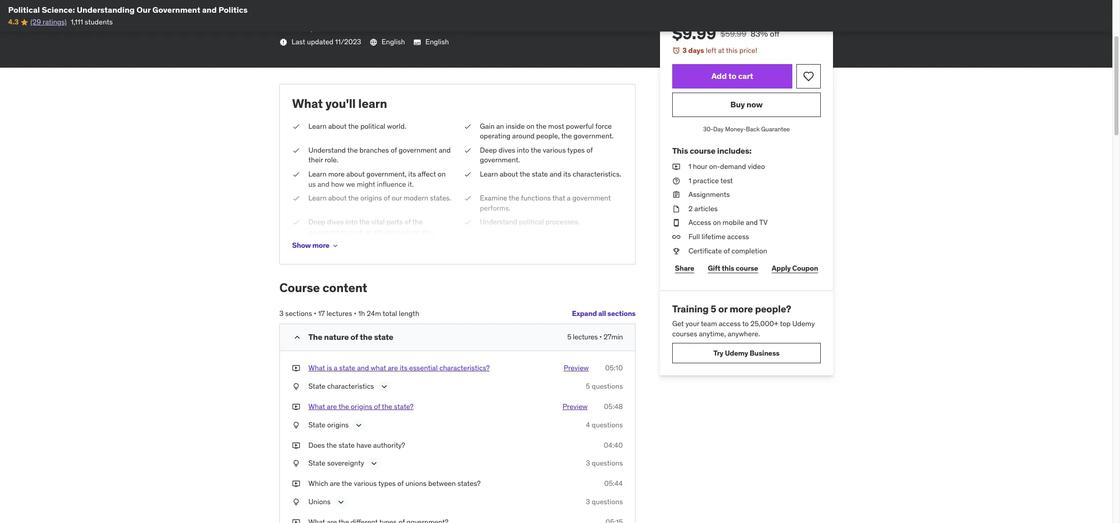 Task type: locate. For each thing, give the bounding box(es) containing it.
xsmall image
[[292, 121, 300, 131], [292, 145, 300, 155], [464, 145, 472, 155], [464, 169, 472, 179], [672, 176, 680, 186], [672, 190, 680, 200], [292, 193, 300, 203], [672, 204, 680, 214], [464, 217, 472, 227], [672, 218, 680, 228], [672, 232, 680, 242], [672, 246, 680, 256], [292, 382, 300, 392], [292, 402, 300, 412], [292, 459, 300, 469], [292, 479, 300, 489], [292, 497, 300, 507]]

1 horizontal spatial government.
[[574, 131, 614, 141]]

1 for 1 practice test
[[689, 176, 691, 185]]

1 vertical spatial what
[[308, 364, 325, 373]]

government up affect
[[399, 145, 437, 155]]

government. down "force"
[[574, 131, 614, 141]]

udemy
[[792, 319, 815, 328], [725, 348, 748, 358]]

english right course language image
[[382, 37, 405, 46]]

lectures right 17
[[327, 309, 352, 318]]

1 vertical spatial 5
[[567, 332, 571, 342]]

3 questions for state sovereignty
[[586, 459, 623, 468]]

authority?
[[373, 440, 405, 450]]

various down sovereignty
[[354, 479, 377, 488]]

0 vertical spatial on
[[526, 121, 534, 131]]

0 vertical spatial 1
[[689, 162, 691, 171]]

more for show
[[312, 241, 329, 250]]

1 horizontal spatial its
[[408, 169, 416, 179]]

what for what are the origins of the state?
[[308, 402, 325, 411]]

types inside deep dives into the various types of government.
[[567, 145, 585, 155]]

1 horizontal spatial government
[[399, 145, 437, 155]]

2 vertical spatial 5
[[586, 382, 590, 391]]

1 horizontal spatial deep
[[480, 145, 497, 155]]

0 horizontal spatial types
[[378, 479, 396, 488]]

the down state characteristics
[[339, 402, 349, 411]]

0 horizontal spatial government
[[308, 227, 347, 237]]

0 vertical spatial a
[[567, 193, 571, 203]]

2 horizontal spatial •
[[599, 332, 602, 342]]

1 vertical spatial government
[[572, 193, 611, 203]]

try
[[713, 348, 723, 358]]

into inside deep dives into the vital parts of the government such as the legislature, the executive and the judiciary.
[[345, 217, 358, 227]]

of left "our"
[[384, 193, 390, 203]]

course language image
[[369, 38, 377, 46]]

expand
[[572, 309, 597, 318]]

0 horizontal spatial dives
[[327, 217, 344, 227]]

lectures down expand
[[573, 332, 598, 342]]

created
[[279, 23, 305, 32]]

• left 27min
[[599, 332, 602, 342]]

2 3 questions from the top
[[586, 497, 623, 506]]

are
[[388, 364, 398, 373], [327, 402, 337, 411], [330, 479, 340, 488]]

1 vertical spatial more
[[312, 241, 329, 250]]

understand for understand the branches of government and their role.
[[308, 145, 346, 155]]

government. down the operating
[[480, 155, 520, 165]]

origins down might
[[360, 193, 382, 203]]

deep up executive
[[308, 217, 325, 227]]

0 vertical spatial course
[[690, 145, 715, 156]]

5 for 5 questions
[[586, 382, 590, 391]]

on right affect
[[438, 169, 446, 179]]

learn up examine
[[480, 169, 498, 179]]

0 horizontal spatial english
[[382, 37, 405, 46]]

closed captions image
[[413, 38, 421, 46]]

its inside button
[[400, 364, 407, 373]]

deep
[[480, 145, 497, 155], [308, 217, 325, 227]]

the left branches
[[347, 145, 358, 155]]

government up executive
[[308, 227, 347, 237]]

0 vertical spatial government.
[[574, 131, 614, 141]]

are right which
[[330, 479, 340, 488]]

origins inside the what are the origins of the state? button
[[351, 402, 372, 411]]

a right is
[[334, 364, 338, 373]]

1 horizontal spatial to
[[742, 319, 749, 328]]

a right that
[[567, 193, 571, 203]]

0 horizontal spatial political
[[360, 121, 385, 131]]

of up characteristics.
[[587, 145, 593, 155]]

dives up executive
[[327, 217, 344, 227]]

preview up 5 questions on the bottom of the page
[[564, 364, 589, 373]]

course
[[279, 280, 320, 295]]

a inside what is a state and what are its essential characteristics? button
[[334, 364, 338, 373]]

0 vertical spatial 5
[[711, 303, 716, 315]]

might
[[357, 179, 375, 189]]

the
[[308, 332, 322, 342]]

1 vertical spatial lectures
[[573, 332, 598, 342]]

1 vertical spatial deep
[[308, 217, 325, 227]]

are up state origins
[[327, 402, 337, 411]]

its up that
[[563, 169, 571, 179]]

xsmall image for certificate of completion
[[672, 246, 680, 256]]

english
[[382, 37, 405, 46], [425, 37, 449, 46]]

1 horizontal spatial into
[[517, 145, 529, 155]]

more right show
[[312, 241, 329, 250]]

deep inside deep dives into the various types of government.
[[480, 145, 497, 155]]

2 vertical spatial government
[[308, 227, 347, 237]]

0 horizontal spatial various
[[354, 479, 377, 488]]

various down people,
[[543, 145, 566, 155]]

11/2023
[[335, 37, 361, 46]]

last updated 11/2023
[[292, 37, 361, 46]]

05:48
[[604, 402, 623, 411]]

access down mobile
[[727, 232, 749, 241]]

04:40
[[604, 440, 623, 450]]

length
[[399, 309, 419, 318]]

english right closed captions icon
[[425, 37, 449, 46]]

dives
[[499, 145, 515, 155], [327, 217, 344, 227]]

what left is
[[308, 364, 325, 373]]

learn up us
[[308, 169, 326, 179]]

2 vertical spatial what
[[308, 402, 325, 411]]

to left cart
[[728, 71, 736, 81]]

05:10
[[605, 364, 623, 373]]

to
[[728, 71, 736, 81], [742, 319, 749, 328]]

deep dives into the vital parts of the government such as the legislature, the executive and the judiciary.
[[308, 217, 433, 247]]

branches
[[360, 145, 389, 155]]

0 vertical spatial dives
[[499, 145, 515, 155]]

apply coupon button
[[769, 258, 821, 278]]

course up hour
[[690, 145, 715, 156]]

1 vertical spatial show lecture description image
[[369, 459, 379, 469]]

origins left show lecture description image
[[327, 420, 349, 429]]

1 3 questions from the top
[[586, 459, 623, 468]]

this
[[726, 46, 738, 55], [722, 263, 734, 273]]

the up legislature,
[[412, 217, 423, 227]]

2 horizontal spatial on
[[713, 218, 721, 227]]

more inside learn more about government, its affect on us and how we might influence it.
[[328, 169, 345, 179]]

0 horizontal spatial deep
[[308, 217, 325, 227]]

includes:
[[717, 145, 752, 156]]

various inside deep dives into the various types of government.
[[543, 145, 566, 155]]

have
[[356, 440, 371, 450]]

government inside deep dives into the vital parts of the government such as the legislature, the executive and the judiciary.
[[308, 227, 347, 237]]

show lecture description image down have on the bottom left of page
[[369, 459, 379, 469]]

1 vertical spatial 1
[[689, 176, 691, 185]]

of left unions
[[397, 479, 404, 488]]

the right legislature,
[[423, 227, 433, 237]]

examine
[[480, 193, 507, 203]]

3 questions down 05:44
[[586, 497, 623, 506]]

the inside understand the branches of government and their role.
[[347, 145, 358, 155]]

1 english from the left
[[382, 37, 405, 46]]

content
[[322, 280, 367, 295]]

0 vertical spatial udemy
[[792, 319, 815, 328]]

the down sovereignty
[[342, 479, 352, 488]]

xsmall image inside show more button
[[331, 241, 340, 250]]

origins
[[360, 193, 382, 203], [351, 402, 372, 411], [327, 420, 349, 429]]

1 vertical spatial dives
[[327, 217, 344, 227]]

1 horizontal spatial sections
[[607, 309, 636, 318]]

dives down the operating
[[499, 145, 515, 155]]

show lecture description image for sovereignty
[[369, 459, 379, 469]]

about up we
[[346, 169, 365, 179]]

1 vertical spatial state
[[308, 420, 325, 429]]

more up the how at the left top of page
[[328, 169, 345, 179]]

video
[[748, 162, 765, 171]]

the right examine
[[509, 193, 519, 203]]

05:44
[[604, 479, 623, 488]]

0 vertical spatial what
[[292, 96, 323, 111]]

show lecture description image right unions
[[336, 497, 346, 507]]

1 horizontal spatial on
[[526, 121, 534, 131]]

1 vertical spatial on
[[438, 169, 446, 179]]

parts
[[386, 217, 403, 227]]

2 1 from the top
[[689, 176, 691, 185]]

about inside learn more about government, its affect on us and how we might influence it.
[[346, 169, 365, 179]]

add
[[711, 71, 727, 81]]

dives inside deep dives into the various types of government.
[[499, 145, 515, 155]]

into down the 'around'
[[517, 145, 529, 155]]

completion
[[732, 246, 767, 255]]

0 vertical spatial into
[[517, 145, 529, 155]]

1 questions from the top
[[592, 382, 623, 391]]

left
[[706, 46, 716, 55]]

the up people,
[[536, 121, 546, 131]]

this right gift
[[722, 263, 734, 273]]

2
[[689, 204, 693, 213]]

learn about the origins of our modern states.
[[308, 193, 451, 203]]

learn about the state and its characteristics.
[[480, 169, 621, 179]]

types down powerful
[[567, 145, 585, 155]]

people?
[[755, 303, 791, 315]]

government inside 'examine the functions that a government performs.'
[[572, 193, 611, 203]]

sections left 17
[[285, 309, 312, 318]]

0 vertical spatial state
[[308, 382, 325, 391]]

2 questions from the top
[[592, 420, 623, 429]]

that
[[552, 193, 565, 203]]

the
[[348, 121, 359, 131], [536, 121, 546, 131], [561, 131, 572, 141], [347, 145, 358, 155], [531, 145, 541, 155], [520, 169, 530, 179], [348, 193, 359, 203], [509, 193, 519, 203], [359, 217, 370, 227], [412, 217, 423, 227], [374, 227, 385, 237], [423, 227, 433, 237], [354, 237, 364, 247], [360, 332, 372, 342], [339, 402, 349, 411], [382, 402, 392, 411], [326, 440, 337, 450], [342, 479, 352, 488]]

2 vertical spatial more
[[730, 303, 753, 315]]

of right nature
[[350, 332, 358, 342]]

2 sections from the left
[[607, 309, 636, 318]]

show lecture description image down the what
[[379, 382, 389, 392]]

xsmall image for 2 articles
[[672, 204, 680, 214]]

0 vertical spatial origins
[[360, 193, 382, 203]]

2 state from the top
[[308, 420, 325, 429]]

0 horizontal spatial government.
[[480, 155, 520, 165]]

1 horizontal spatial understand
[[480, 217, 517, 227]]

the down we
[[348, 193, 359, 203]]

1 vertical spatial various
[[354, 479, 377, 488]]

questions down 04:40
[[592, 459, 623, 468]]

5 for 5 lectures • 27min
[[567, 332, 571, 342]]

learn more about government, its affect on us and how we might influence it.
[[308, 169, 446, 189]]

gain an inside on the most powerful force operating around people, the government.
[[480, 121, 614, 141]]

mobile
[[723, 218, 744, 227]]

and left the what
[[357, 364, 369, 373]]

0 horizontal spatial •
[[314, 309, 316, 318]]

• left 17
[[314, 309, 316, 318]]

legislature,
[[386, 227, 421, 237]]

dives for deep dives into the vital parts of the government such as the legislature, the executive and the judiciary.
[[327, 217, 344, 227]]

0 vertical spatial this
[[726, 46, 738, 55]]

an
[[496, 121, 504, 131]]

1 vertical spatial are
[[327, 402, 337, 411]]

it.
[[408, 179, 414, 189]]

5 inside training 5 or more people? get your team access to 25,000+ top udemy courses anytime, anywhere.
[[711, 303, 716, 315]]

questions down 05:48
[[592, 420, 623, 429]]

30-
[[703, 125, 713, 133]]

1 vertical spatial 3 questions
[[586, 497, 623, 506]]

• left the 1h 24m
[[354, 309, 357, 318]]

learn inside learn more about government, its affect on us and how we might influence it.
[[308, 169, 326, 179]]

the down you'll
[[348, 121, 359, 131]]

judiciary.
[[366, 237, 394, 247]]

team
[[701, 319, 717, 328]]

1 vertical spatial this
[[722, 263, 734, 273]]

3 state from the top
[[308, 459, 325, 468]]

1 vertical spatial origins
[[351, 402, 372, 411]]

state left characteristics
[[308, 382, 325, 391]]

buy now
[[730, 99, 763, 110]]

to inside "button"
[[728, 71, 736, 81]]

0 vertical spatial more
[[328, 169, 345, 179]]

expand all sections button
[[572, 303, 636, 324]]

are right the what
[[388, 364, 398, 373]]

on inside the gain an inside on the most powerful force operating around people, the government.
[[526, 121, 534, 131]]

of inside deep dives into the various types of government.
[[587, 145, 593, 155]]

what left you'll
[[292, 96, 323, 111]]

0 horizontal spatial on
[[438, 169, 446, 179]]

on up the 'around'
[[526, 121, 534, 131]]

political down 'examine the functions that a government performs.'
[[519, 217, 544, 227]]

try udemy business link
[[672, 343, 821, 363]]

origins up show lecture description image
[[351, 402, 372, 411]]

• for 3
[[314, 309, 316, 318]]

1 vertical spatial into
[[345, 217, 358, 227]]

what are the origins of the state?
[[308, 402, 414, 411]]

off
[[770, 29, 779, 39]]

us
[[308, 179, 316, 189]]

3 questions down 04:40
[[586, 459, 623, 468]]

1 1 from the top
[[689, 162, 691, 171]]

xsmall image
[[279, 38, 288, 46], [464, 121, 472, 131], [672, 162, 680, 172], [292, 169, 300, 179], [464, 193, 472, 203], [292, 217, 300, 227], [331, 241, 340, 250], [292, 364, 300, 373], [292, 420, 300, 430], [292, 440, 300, 450], [292, 517, 300, 523]]

into inside deep dives into the various types of government.
[[517, 145, 529, 155]]

deep for deep dives into the vital parts of the government such as the legislature, the executive and the judiciary.
[[308, 217, 325, 227]]

about down the how at the left top of page
[[328, 193, 347, 203]]

2 horizontal spatial 5
[[711, 303, 716, 315]]

course
[[690, 145, 715, 156], [736, 263, 758, 273]]

sections
[[285, 309, 312, 318], [607, 309, 636, 318]]

$9.99 $59.99 83% off
[[672, 23, 779, 44]]

0 vertical spatial various
[[543, 145, 566, 155]]

of up legislature,
[[405, 217, 411, 227]]

3 questions for unions
[[586, 497, 623, 506]]

0 vertical spatial show lecture description image
[[379, 382, 389, 392]]

and inside deep dives into the vital parts of the government such as the legislature, the executive and the judiciary.
[[340, 237, 352, 247]]

xsmall image for understand the branches of government and their role.
[[292, 145, 300, 155]]

more inside button
[[312, 241, 329, 250]]

total
[[383, 309, 397, 318]]

and right us
[[318, 179, 329, 189]]

0 horizontal spatial udemy
[[725, 348, 748, 358]]

0 vertical spatial to
[[728, 71, 736, 81]]

show lecture description image
[[379, 382, 389, 392], [369, 459, 379, 469], [336, 497, 346, 507]]

1 vertical spatial government.
[[480, 155, 520, 165]]

0 horizontal spatial 5
[[567, 332, 571, 342]]

1 vertical spatial a
[[334, 364, 338, 373]]

xsmall image for learn about the political world.
[[292, 121, 300, 131]]

0 horizontal spatial to
[[728, 71, 736, 81]]

and up states.
[[439, 145, 451, 155]]

its up it.
[[408, 169, 416, 179]]

government inside understand the branches of government and their role.
[[399, 145, 437, 155]]

1 left hour
[[689, 162, 691, 171]]

2 vertical spatial are
[[330, 479, 340, 488]]

3 questions from the top
[[592, 459, 623, 468]]

government,
[[366, 169, 407, 179]]

xsmall image for full lifetime access
[[672, 232, 680, 242]]

types left unions
[[378, 479, 396, 488]]

questions down 05:10
[[592, 382, 623, 391]]

sections right the all
[[607, 309, 636, 318]]

coupon
[[792, 263, 818, 273]]

and
[[202, 5, 217, 15], [439, 145, 451, 155], [550, 169, 562, 179], [318, 179, 329, 189], [746, 218, 758, 227], [340, 237, 352, 247], [357, 364, 369, 373]]

of left state?
[[374, 402, 380, 411]]

3 sections • 17 lectures • 1h 24m total length
[[279, 309, 419, 318]]

1 horizontal spatial english
[[425, 37, 449, 46]]

and left tv
[[746, 218, 758, 227]]

the inside deep dives into the various types of government.
[[531, 145, 541, 155]]

preview
[[564, 364, 589, 373], [563, 402, 588, 411]]

1 vertical spatial access
[[719, 319, 741, 328]]

you'll
[[325, 96, 356, 111]]

udemy right try
[[725, 348, 748, 358]]

2 horizontal spatial government
[[572, 193, 611, 203]]

dives for deep dives into the various types of government.
[[499, 145, 515, 155]]

learn down what you'll learn
[[308, 121, 326, 131]]

what up state origins
[[308, 402, 325, 411]]

what is a state and what are its essential characteristics?
[[308, 364, 490, 373]]

alarm image
[[672, 47, 680, 55]]

show more button
[[292, 235, 340, 256]]

1 horizontal spatial types
[[567, 145, 585, 155]]

state down deep dives into the various types of government.
[[532, 169, 548, 179]]

understand inside understand the branches of government and their role.
[[308, 145, 346, 155]]

(29
[[30, 18, 41, 27]]

0 horizontal spatial understand
[[308, 145, 346, 155]]

about up examine
[[500, 169, 518, 179]]

0 horizontal spatial sections
[[285, 309, 312, 318]]

its left the essential
[[400, 364, 407, 373]]

4 questions from the top
[[592, 497, 623, 506]]

0 vertical spatial political
[[360, 121, 385, 131]]

preview for 05:48
[[563, 402, 588, 411]]

learn for learn more about government, its affect on us and how we might influence it.
[[308, 169, 326, 179]]

or
[[718, 303, 728, 315]]

deep inside deep dives into the vital parts of the government such as the legislature, the executive and the judiciary.
[[308, 217, 325, 227]]

1 vertical spatial course
[[736, 263, 758, 273]]

2 vertical spatial origins
[[327, 420, 349, 429]]

such
[[349, 227, 364, 237]]

0 vertical spatial lectures
[[327, 309, 352, 318]]

what
[[371, 364, 386, 373]]

and down "such"
[[340, 237, 352, 247]]

how
[[331, 179, 344, 189]]

0 vertical spatial preview
[[564, 364, 589, 373]]

1 horizontal spatial various
[[543, 145, 566, 155]]

1 vertical spatial preview
[[563, 402, 588, 411]]

the down most
[[561, 131, 572, 141]]

1 horizontal spatial a
[[567, 193, 571, 203]]

various
[[543, 145, 566, 155], [354, 479, 377, 488]]

state left have on the bottom left of page
[[339, 440, 355, 450]]

state down does
[[308, 459, 325, 468]]

your
[[686, 319, 699, 328]]

government. inside the gain an inside on the most powerful force operating around people, the government.
[[574, 131, 614, 141]]

does
[[308, 440, 325, 450]]

1 horizontal spatial political
[[519, 217, 544, 227]]

state right is
[[339, 364, 355, 373]]

1 left practice
[[689, 176, 691, 185]]

about
[[328, 121, 347, 131], [346, 169, 365, 179], [500, 169, 518, 179], [328, 193, 347, 203]]

government.
[[574, 131, 614, 141], [480, 155, 520, 165]]

0 vertical spatial understand
[[308, 145, 346, 155]]

• for 5
[[599, 332, 602, 342]]

1 vertical spatial to
[[742, 319, 749, 328]]

people,
[[536, 131, 560, 141]]

0 horizontal spatial into
[[345, 217, 358, 227]]

processes.
[[546, 217, 580, 227]]

0 vertical spatial types
[[567, 145, 585, 155]]

udemy right top
[[792, 319, 815, 328]]

preview up 4
[[563, 402, 588, 411]]

dives inside deep dives into the vital parts of the government such as the legislature, the executive and the judiciary.
[[327, 217, 344, 227]]

1 vertical spatial udemy
[[725, 348, 748, 358]]

0 vertical spatial access
[[727, 232, 749, 241]]

2 vertical spatial state
[[308, 459, 325, 468]]

certificate of completion
[[689, 246, 767, 255]]

xsmall image for learn about the origins of our modern states.
[[292, 193, 300, 203]]

1 vertical spatial understand
[[480, 217, 517, 227]]

0 horizontal spatial a
[[334, 364, 338, 373]]

deep down the operating
[[480, 145, 497, 155]]

most
[[548, 121, 564, 131]]

0 vertical spatial deep
[[480, 145, 497, 155]]

1 state from the top
[[308, 382, 325, 391]]

its inside learn more about government, its affect on us and how we might influence it.
[[408, 169, 416, 179]]

of right branches
[[391, 145, 397, 155]]

on up full lifetime access
[[713, 218, 721, 227]]



Task type: vqa. For each thing, say whether or not it's contained in the screenshot.
branding
no



Task type: describe. For each thing, give the bounding box(es) containing it.
access on mobile and tv
[[689, 218, 768, 227]]

learn about the political world.
[[308, 121, 406, 131]]

share button
[[672, 258, 697, 278]]

proficient courses link
[[316, 23, 373, 32]]

small image
[[292, 332, 302, 343]]

learn for learn about the origins of our modern states.
[[308, 193, 326, 203]]

sovereignty
[[327, 459, 364, 468]]

the inside 'examine the functions that a government performs.'
[[509, 193, 519, 203]]

what are the origins of the state? button
[[308, 402, 414, 412]]

states?
[[458, 479, 481, 488]]

state down total
[[374, 332, 393, 342]]

25,000+
[[751, 319, 778, 328]]

2 vertical spatial on
[[713, 218, 721, 227]]

27min
[[604, 332, 623, 342]]

about for learn about the origins of our modern states.
[[328, 193, 347, 203]]

day
[[713, 125, 724, 133]]

the down the 1h 24m
[[360, 332, 372, 342]]

articles
[[694, 204, 718, 213]]

sections inside dropdown button
[[607, 309, 636, 318]]

state sovereignty
[[308, 459, 364, 468]]

1 horizontal spatial course
[[736, 263, 758, 273]]

the right does
[[326, 440, 337, 450]]

what you'll learn
[[292, 96, 387, 111]]

executive
[[308, 237, 339, 247]]

4 questions
[[586, 420, 623, 429]]

government
[[152, 5, 200, 15]]

characteristics.
[[573, 169, 621, 179]]

and up that
[[550, 169, 562, 179]]

unions
[[308, 497, 331, 506]]

proficient
[[316, 23, 346, 32]]

access
[[689, 218, 711, 227]]

world.
[[387, 121, 406, 131]]

add to cart button
[[672, 64, 792, 89]]

the up as
[[359, 217, 370, 227]]

inside
[[506, 121, 525, 131]]

understand for understand political processes.
[[480, 217, 517, 227]]

learn for learn about the political world.
[[308, 121, 326, 131]]

are for various
[[330, 479, 340, 488]]

state characteristics
[[308, 382, 374, 391]]

xsmall image for 1 practice test
[[672, 176, 680, 186]]

xsmall image for access on mobile and tv
[[672, 218, 680, 228]]

origins for our
[[360, 193, 382, 203]]

of inside deep dives into the vital parts of the government such as the legislature, the executive and the judiciary.
[[405, 217, 411, 227]]

questions for sovereignty
[[592, 459, 623, 468]]

0 horizontal spatial course
[[690, 145, 715, 156]]

days
[[688, 46, 704, 55]]

5 lectures • 27min
[[567, 332, 623, 342]]

xsmall image for learn about the state and its characteristics.
[[464, 169, 472, 179]]

xsmall image for understand political processes.
[[464, 217, 472, 227]]

wishlist image
[[803, 70, 815, 82]]

1,111 students
[[71, 18, 113, 27]]

try udemy business
[[713, 348, 780, 358]]

now
[[747, 99, 763, 110]]

the up judiciary.
[[374, 227, 385, 237]]

5 questions
[[586, 382, 623, 391]]

and inside button
[[357, 364, 369, 373]]

into for various
[[517, 145, 529, 155]]

xsmall image for assignments
[[672, 190, 680, 200]]

their
[[308, 155, 323, 165]]

about for learn about the state and its characteristics.
[[500, 169, 518, 179]]

show lecture description image
[[354, 420, 364, 430]]

and left the politics
[[202, 5, 217, 15]]

performs.
[[480, 203, 511, 213]]

state for state origins
[[308, 420, 325, 429]]

questions for origins
[[592, 420, 623, 429]]

the down "such"
[[354, 237, 364, 247]]

1 horizontal spatial •
[[354, 309, 357, 318]]

a inside 'examine the functions that a government performs.'
[[567, 193, 571, 203]]

which
[[308, 479, 328, 488]]

state for state sovereignty
[[308, 459, 325, 468]]

anytime,
[[699, 329, 726, 338]]

udemy inside try udemy business link
[[725, 348, 748, 358]]

into for vital
[[345, 217, 358, 227]]

show lecture description image for characteristics
[[379, 382, 389, 392]]

are for origins
[[327, 402, 337, 411]]

of inside the what are the origins of the state? button
[[374, 402, 380, 411]]

lifetime
[[702, 232, 725, 241]]

top
[[780, 319, 791, 328]]

understand the branches of government and their role.
[[308, 145, 451, 165]]

0 horizontal spatial lectures
[[327, 309, 352, 318]]

the left state?
[[382, 402, 392, 411]]

training 5 or more people? get your team access to 25,000+ top udemy courses anytime, anywhere.
[[672, 303, 815, 338]]

apply coupon
[[772, 263, 818, 273]]

on inside learn more about government, its affect on us and how we might influence it.
[[438, 169, 446, 179]]

the down deep dives into the various types of government.
[[520, 169, 530, 179]]

to inside training 5 or more people? get your team access to 25,000+ top udemy courses anytime, anywhere.
[[742, 319, 749, 328]]

learn for learn about the state and its characteristics.
[[480, 169, 498, 179]]

access inside training 5 or more people? get your team access to 25,000+ top udemy courses anytime, anywhere.
[[719, 319, 741, 328]]

and inside learn more about government, its affect on us and how we might influence it.
[[318, 179, 329, 189]]

udemy inside training 5 or more people? get your team access to 25,000+ top udemy courses anytime, anywhere.
[[792, 319, 815, 328]]

states.
[[430, 193, 451, 203]]

our
[[392, 193, 402, 203]]

powerful
[[566, 121, 594, 131]]

1 practice test
[[689, 176, 733, 185]]

and inside understand the branches of government and their role.
[[439, 145, 451, 155]]

we
[[346, 179, 355, 189]]

deep for deep dives into the various types of government.
[[480, 145, 497, 155]]

1 horizontal spatial lectures
[[573, 332, 598, 342]]

characteristics
[[327, 382, 374, 391]]

this course includes:
[[672, 145, 752, 156]]

questions for characteristics
[[592, 382, 623, 391]]

last
[[292, 37, 305, 46]]

what for what is a state and what are its essential characteristics?
[[308, 364, 325, 373]]

1 vertical spatial political
[[519, 217, 544, 227]]

state for state characteristics
[[308, 382, 325, 391]]

modern
[[404, 193, 428, 203]]

add to cart
[[711, 71, 753, 81]]

xsmall image for deep dives into the various types of government.
[[464, 145, 472, 155]]

political
[[8, 5, 40, 15]]

the nature of the state
[[308, 332, 393, 342]]

hour
[[693, 162, 707, 171]]

courses
[[672, 329, 697, 338]]

nature
[[324, 332, 349, 342]]

state inside button
[[339, 364, 355, 373]]

more for learn
[[328, 169, 345, 179]]

examine the functions that a government performs.
[[480, 193, 611, 213]]

about for learn about the political world.
[[328, 121, 347, 131]]

political science: understanding our government and politics
[[8, 5, 248, 15]]

politics
[[219, 5, 248, 15]]

influence
[[377, 179, 406, 189]]

0 vertical spatial are
[[388, 364, 398, 373]]

origins for the
[[351, 402, 372, 411]]

science:
[[42, 5, 75, 15]]

buy
[[730, 99, 745, 110]]

what for what you'll learn
[[292, 96, 323, 111]]

4.3
[[8, 18, 19, 27]]

understand political processes.
[[480, 217, 580, 227]]

expand all sections
[[572, 309, 636, 318]]

3 days left at this price!
[[682, 46, 757, 55]]

1,111
[[71, 18, 83, 27]]

preview for 05:10
[[564, 364, 589, 373]]

2 horizontal spatial its
[[563, 169, 571, 179]]

deep dives into the various types of government.
[[480, 145, 593, 165]]

of inside understand the branches of government and their role.
[[391, 145, 397, 155]]

state?
[[394, 402, 414, 411]]

guarantee
[[761, 125, 790, 133]]

government. inside deep dives into the various types of government.
[[480, 155, 520, 165]]

1 for 1 hour on-demand video
[[689, 162, 691, 171]]

more inside training 5 or more people? get your team access to 25,000+ top udemy courses anytime, anywhere.
[[730, 303, 753, 315]]

2 english from the left
[[425, 37, 449, 46]]

show more
[[292, 241, 329, 250]]

ratings)
[[43, 18, 67, 27]]

83%
[[751, 29, 768, 39]]

state origins
[[308, 420, 349, 429]]

of down full lifetime access
[[724, 246, 730, 255]]

essential
[[409, 364, 438, 373]]

this
[[672, 145, 688, 156]]

as
[[365, 227, 373, 237]]

which are the various types of unions between states?
[[308, 479, 481, 488]]

2 vertical spatial show lecture description image
[[336, 497, 346, 507]]

back
[[746, 125, 760, 133]]

between
[[428, 479, 456, 488]]

on-
[[709, 162, 720, 171]]

1 vertical spatial types
[[378, 479, 396, 488]]

1 sections from the left
[[285, 309, 312, 318]]



